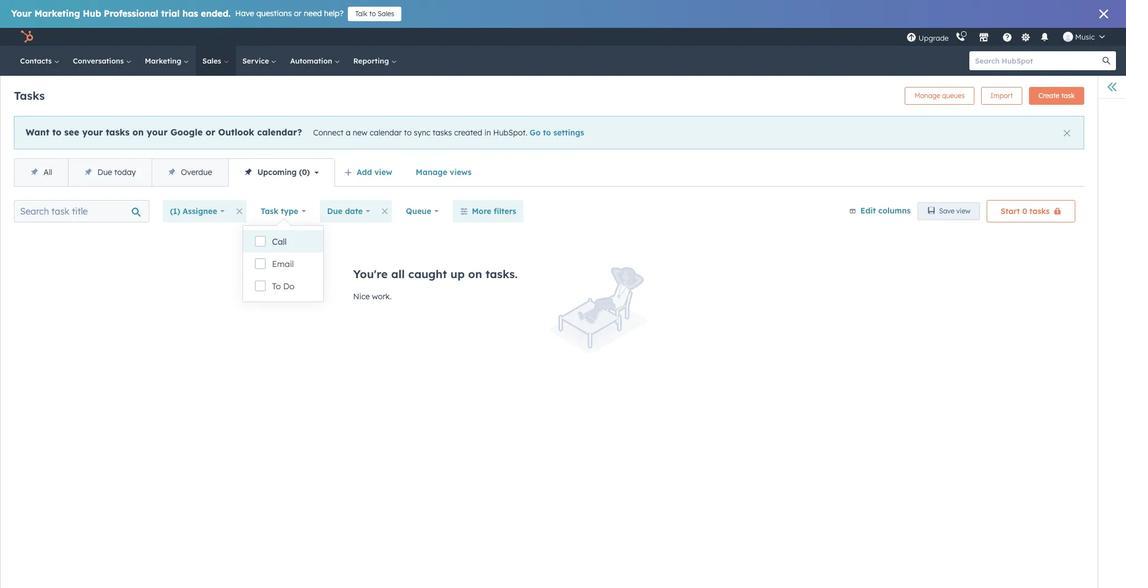 Task type: describe. For each thing, give the bounding box(es) containing it.
hubspot link
[[13, 30, 42, 44]]

automation
[[290, 56, 335, 65]]

want
[[26, 127, 49, 138]]

upcoming
[[258, 167, 297, 177]]

0 vertical spatial marketing
[[34, 8, 80, 19]]

to do
[[272, 281, 295, 292]]

questions
[[257, 8, 292, 18]]

up
[[451, 267, 465, 281]]

outlook
[[218, 127, 255, 138]]

have
[[235, 8, 254, 18]]

sales inside button
[[378, 9, 395, 18]]

marketplaces image
[[980, 33, 990, 43]]

settings image
[[1022, 33, 1032, 43]]

created
[[454, 128, 483, 138]]

marketing link
[[138, 46, 196, 76]]

task type button
[[254, 200, 313, 223]]

1 vertical spatial sales
[[203, 56, 224, 65]]

edit columns
[[861, 206, 911, 216]]

filters
[[494, 206, 517, 216]]

type
[[281, 206, 298, 216]]

menu containing music
[[906, 28, 1114, 46]]

all link
[[15, 159, 68, 186]]

help image
[[1003, 33, 1013, 43]]

your
[[11, 8, 32, 19]]

service link
[[236, 46, 284, 76]]

overdue link
[[152, 159, 228, 186]]

view for add view
[[375, 167, 393, 177]]

has
[[183, 8, 198, 19]]

more filters
[[472, 206, 517, 216]]

save view button
[[918, 203, 981, 220]]

close image for connect a new calendar to sync tasks created in hubspot.
[[1064, 130, 1071, 137]]

start 0 tasks button
[[988, 200, 1076, 223]]

overdue
[[181, 167, 212, 177]]

date
[[345, 206, 363, 216]]

upgrade
[[919, 33, 949, 42]]

task type
[[261, 206, 298, 216]]

go to settings link
[[530, 128, 585, 138]]

call
[[272, 237, 287, 247]]

manage queues link
[[906, 87, 975, 105]]

list box containing call
[[243, 226, 324, 302]]

queue
[[406, 206, 432, 216]]

connect a new calendar to sync tasks created in hubspot. go to settings
[[313, 128, 585, 138]]

talk
[[356, 9, 368, 18]]

2 your from the left
[[147, 127, 168, 138]]

to
[[272, 281, 281, 292]]

start 0 tasks
[[1001, 206, 1051, 216]]

professional
[[104, 8, 159, 19]]

today
[[114, 167, 136, 177]]

see
[[64, 127, 79, 138]]

automation link
[[284, 46, 347, 76]]

sales link
[[196, 46, 236, 76]]

due for due date
[[327, 206, 343, 216]]

calendar
[[370, 128, 402, 138]]

tasks
[[14, 88, 45, 102]]

to inside button
[[370, 9, 376, 18]]

Search HubSpot search field
[[970, 51, 1107, 70]]

a
[[346, 128, 351, 138]]

need
[[304, 8, 322, 18]]

conversations link
[[66, 46, 138, 76]]

service
[[243, 56, 271, 65]]

(1)
[[170, 206, 180, 216]]

you're all caught up on tasks.
[[353, 267, 518, 281]]

notifications image
[[1040, 33, 1050, 43]]

tasks inside button
[[1030, 206, 1051, 216]]

talk to sales
[[356, 9, 395, 18]]

hubspot.
[[494, 128, 528, 138]]

to left see
[[52, 127, 62, 138]]

ended.
[[201, 8, 231, 19]]

caught
[[409, 267, 447, 281]]

music
[[1076, 32, 1096, 41]]

task
[[261, 206, 279, 216]]

to left "sync"
[[404, 128, 412, 138]]

import link
[[982, 87, 1023, 105]]

add
[[357, 167, 372, 177]]

1 your from the left
[[82, 127, 103, 138]]

on inside alert
[[133, 127, 144, 138]]

due for due today
[[97, 167, 112, 177]]

tasks.
[[486, 267, 518, 281]]

due today
[[97, 167, 136, 177]]

manage queues
[[915, 91, 966, 100]]

contacts link
[[13, 46, 66, 76]]

go
[[530, 128, 541, 138]]

due date
[[327, 206, 363, 216]]

your marketing hub professional trial has ended. have questions or need help?
[[11, 8, 344, 19]]

calling icon button
[[952, 30, 971, 44]]

manage for manage queues
[[915, 91, 941, 100]]

manage views
[[416, 167, 472, 177]]

columns
[[879, 206, 911, 216]]

import
[[991, 91, 1014, 100]]

1 horizontal spatial marketing
[[145, 56, 184, 65]]

(
[[299, 167, 302, 177]]



Task type: locate. For each thing, give the bounding box(es) containing it.
more filters link
[[453, 200, 524, 223]]

search image
[[1104, 57, 1111, 65]]

0 vertical spatial 0
[[302, 167, 307, 177]]

due
[[97, 167, 112, 177], [327, 206, 343, 216]]

view
[[375, 167, 393, 177], [957, 207, 971, 215]]

greg robinson image
[[1064, 32, 1074, 42]]

work.
[[372, 292, 392, 302]]

0 horizontal spatial sales
[[203, 56, 224, 65]]

google
[[171, 127, 203, 138]]

views
[[450, 167, 472, 177]]

to right talk on the left top of the page
[[370, 9, 376, 18]]

0 vertical spatial manage
[[915, 91, 941, 100]]

edit
[[861, 206, 877, 216]]

due left today
[[97, 167, 112, 177]]

tasks up due today
[[106, 127, 130, 138]]

due inside navigation
[[97, 167, 112, 177]]

(1) assignee
[[170, 206, 217, 216]]

1 vertical spatial on
[[469, 267, 483, 281]]

0 vertical spatial due
[[97, 167, 112, 177]]

trial
[[161, 8, 180, 19]]

0 horizontal spatial 0
[[302, 167, 307, 177]]

1 horizontal spatial your
[[147, 127, 168, 138]]

help?
[[324, 8, 344, 18]]

your
[[82, 127, 103, 138], [147, 127, 168, 138]]

0 vertical spatial on
[[133, 127, 144, 138]]

close image for have questions or need help?
[[1100, 9, 1109, 18]]

task
[[1062, 91, 1076, 100]]

or inside your marketing hub professional trial has ended. have questions or need help?
[[294, 8, 302, 18]]

music button
[[1057, 28, 1112, 46]]

all
[[44, 167, 52, 177]]

close image inside the want to see your tasks on your google or outlook calendar? alert
[[1064, 130, 1071, 137]]

0 inside navigation
[[302, 167, 307, 177]]

1 vertical spatial due
[[327, 206, 343, 216]]

0 horizontal spatial due
[[97, 167, 112, 177]]

0 inside button
[[1023, 206, 1028, 216]]

1 horizontal spatial tasks
[[433, 128, 452, 138]]

0 horizontal spatial view
[[375, 167, 393, 177]]

close image up music popup button
[[1100, 9, 1109, 18]]

or right google
[[206, 127, 215, 138]]

0 vertical spatial or
[[294, 8, 302, 18]]

add view
[[357, 167, 393, 177]]

nice work.
[[353, 292, 392, 302]]

due inside popup button
[[327, 206, 343, 216]]

due left date
[[327, 206, 343, 216]]

0 right upcoming
[[302, 167, 307, 177]]

sync
[[414, 128, 431, 138]]

or left the "need"
[[294, 8, 302, 18]]

reporting
[[354, 56, 391, 65]]

tasks right the start
[[1030, 206, 1051, 216]]

view right add
[[375, 167, 393, 177]]

or
[[294, 8, 302, 18], [206, 127, 215, 138]]

1 horizontal spatial 0
[[1023, 206, 1028, 216]]

settings
[[554, 128, 585, 138]]

0 horizontal spatial your
[[82, 127, 103, 138]]

reporting link
[[347, 46, 404, 76]]

1 horizontal spatial sales
[[378, 9, 395, 18]]

0 vertical spatial sales
[[378, 9, 395, 18]]

manage for manage views
[[416, 167, 448, 177]]

0 horizontal spatial on
[[133, 127, 144, 138]]

create task link
[[1030, 87, 1085, 105]]

calendar?
[[257, 127, 302, 138]]

queue button
[[399, 200, 447, 223]]

upcoming ( 0 )
[[258, 167, 310, 177]]

settings link
[[1020, 31, 1034, 43]]

sales
[[378, 9, 395, 18], [203, 56, 224, 65]]

contacts
[[20, 56, 54, 65]]

create task
[[1039, 91, 1076, 100]]

1 vertical spatial close image
[[1064, 130, 1071, 137]]

navigation containing all
[[14, 158, 335, 187]]

connect
[[313, 128, 344, 138]]

view inside 'popup button'
[[375, 167, 393, 177]]

navigation
[[14, 158, 335, 187]]

1 horizontal spatial manage
[[915, 91, 941, 100]]

calling icon image
[[956, 32, 966, 42]]

start
[[1001, 206, 1021, 216]]

do
[[283, 281, 295, 292]]

2 horizontal spatial tasks
[[1030, 206, 1051, 216]]

manage views link
[[409, 161, 479, 184]]

1 horizontal spatial or
[[294, 8, 302, 18]]

hub
[[83, 8, 101, 19]]

view inside button
[[957, 207, 971, 215]]

0 horizontal spatial manage
[[416, 167, 448, 177]]

add view button
[[337, 161, 402, 184]]

new
[[353, 128, 368, 138]]

search button
[[1098, 51, 1117, 70]]

1 vertical spatial manage
[[416, 167, 448, 177]]

due today link
[[68, 159, 152, 186]]

1 horizontal spatial due
[[327, 206, 343, 216]]

(1) assignee button
[[163, 200, 232, 223]]

you're
[[353, 267, 388, 281]]

marketing down trial at the left
[[145, 56, 184, 65]]

tasks
[[106, 127, 130, 138], [433, 128, 452, 138], [1030, 206, 1051, 216]]

list box
[[243, 226, 324, 302]]

manage left "queues"
[[915, 91, 941, 100]]

1 vertical spatial view
[[957, 207, 971, 215]]

your left google
[[147, 127, 168, 138]]

0
[[302, 167, 307, 177], [1023, 206, 1028, 216]]

save
[[940, 207, 955, 215]]

email
[[272, 259, 294, 269]]

more
[[472, 206, 492, 216]]

tasks banner
[[14, 84, 1085, 105]]

1 vertical spatial marketing
[[145, 56, 184, 65]]

0 right the start
[[1023, 206, 1028, 216]]

to right "go"
[[543, 128, 551, 138]]

0 vertical spatial view
[[375, 167, 393, 177]]

edit columns button
[[849, 204, 911, 219]]

assignee
[[183, 206, 217, 216]]

1 vertical spatial 0
[[1023, 206, 1028, 216]]

your right see
[[82, 127, 103, 138]]

upgrade image
[[907, 33, 917, 43]]

menu
[[906, 28, 1114, 46]]

1 horizontal spatial view
[[957, 207, 971, 215]]

all
[[391, 267, 405, 281]]

on up today
[[133, 127, 144, 138]]

or inside alert
[[206, 127, 215, 138]]

to
[[370, 9, 376, 18], [52, 127, 62, 138], [404, 128, 412, 138], [543, 128, 551, 138]]

manage inside tasks banner
[[915, 91, 941, 100]]

create
[[1039, 91, 1060, 100]]

1 vertical spatial or
[[206, 127, 215, 138]]

close image down the task
[[1064, 130, 1071, 137]]

0 vertical spatial close image
[[1100, 9, 1109, 18]]

0 horizontal spatial tasks
[[106, 127, 130, 138]]

save view
[[940, 207, 971, 215]]

want to see your tasks on your google or outlook calendar? alert
[[14, 116, 1085, 150]]

view for save view
[[957, 207, 971, 215]]

in
[[485, 128, 491, 138]]

help button
[[999, 28, 1018, 46]]

on
[[133, 127, 144, 138], [469, 267, 483, 281]]

sales right talk on the left top of the page
[[378, 9, 395, 18]]

queues
[[943, 91, 966, 100]]

close image
[[1100, 9, 1109, 18], [1064, 130, 1071, 137]]

Search task title search field
[[14, 200, 150, 223]]

due date button
[[320, 200, 378, 223]]

0 horizontal spatial or
[[206, 127, 215, 138]]

0 horizontal spatial marketing
[[34, 8, 80, 19]]

1 horizontal spatial on
[[469, 267, 483, 281]]

manage left views
[[416, 167, 448, 177]]

nice
[[353, 292, 370, 302]]

marketing left hub
[[34, 8, 80, 19]]

view right save
[[957, 207, 971, 215]]

on right up on the top of the page
[[469, 267, 483, 281]]

1 horizontal spatial close image
[[1100, 9, 1109, 18]]

notifications button
[[1036, 28, 1055, 46]]

tasks right "sync"
[[433, 128, 452, 138]]

sales left service
[[203, 56, 224, 65]]

hubspot image
[[20, 30, 33, 44]]

)
[[307, 167, 310, 177]]

0 horizontal spatial close image
[[1064, 130, 1071, 137]]



Task type: vqa. For each thing, say whether or not it's contained in the screenshot.
top 0%
no



